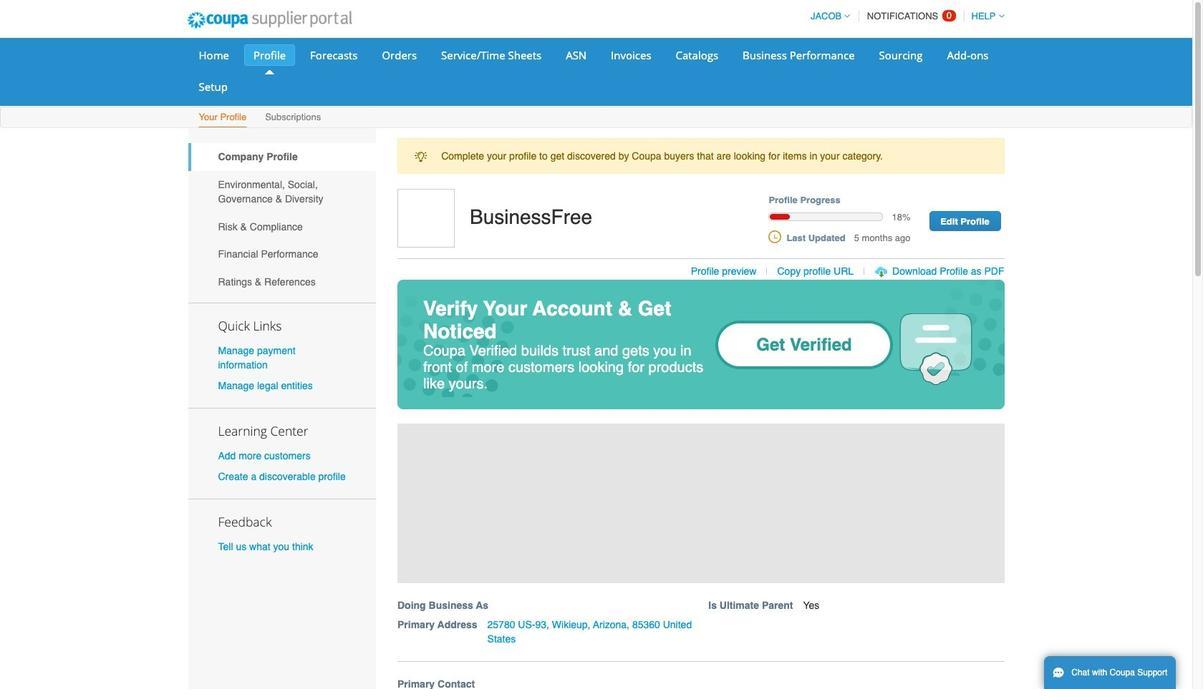 Task type: vqa. For each thing, say whether or not it's contained in the screenshot.
Alert on the top
yes



Task type: locate. For each thing, give the bounding box(es) containing it.
banner
[[393, 189, 1020, 662]]

navigation
[[804, 2, 1005, 30]]

alert
[[398, 138, 1005, 174]]

coupa supplier portal image
[[177, 2, 362, 38]]

background image
[[398, 424, 1005, 584]]



Task type: describe. For each thing, give the bounding box(es) containing it.
businessfree image
[[398, 189, 455, 248]]



